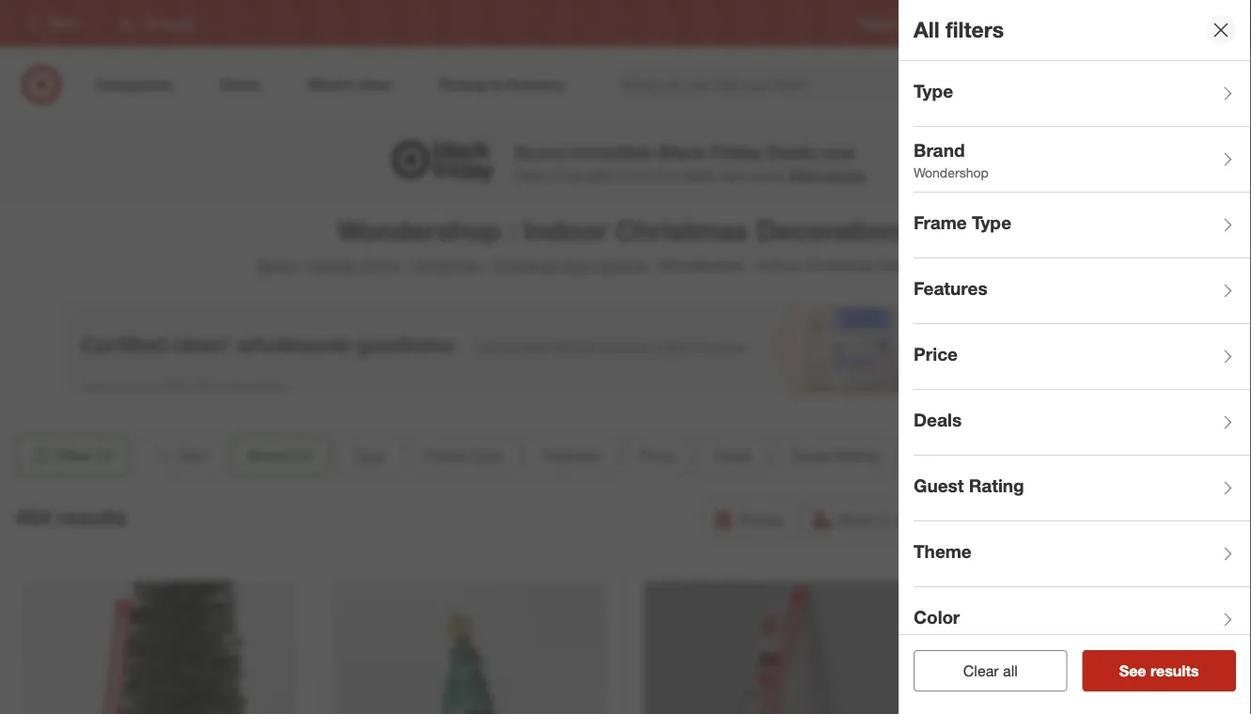 Task type: vqa. For each thing, say whether or not it's contained in the screenshot.
brand
yes



Task type: locate. For each thing, give the bounding box(es) containing it.
deals
[[767, 141, 815, 163], [914, 409, 962, 431], [714, 446, 752, 465]]

:
[[508, 213, 516, 247], [749, 256, 753, 274]]

saving
[[824, 167, 865, 183]]

2 vertical spatial deals
[[714, 446, 752, 465]]

/ right christmas link
[[484, 256, 489, 274]]

0 horizontal spatial type button
[[337, 435, 401, 477]]

results
[[57, 504, 127, 531], [1150, 662, 1199, 680]]

(1) for filter (1)
[[97, 446, 114, 465]]

1 horizontal spatial (1)
[[296, 446, 313, 465]]

results right 454 on the bottom of the page
[[57, 504, 127, 531]]

sort
[[179, 446, 208, 465]]

: down week.
[[749, 256, 753, 274]]

guest up shop in store button
[[791, 446, 832, 465]]

results right 'see'
[[1150, 662, 1199, 680]]

decorations up advertisement region
[[565, 256, 646, 274]]

0 vertical spatial frame
[[914, 212, 967, 234]]

0 horizontal spatial wondershop
[[337, 213, 501, 247]]

rating inside all filters dialog
[[969, 475, 1024, 497]]

frame type
[[914, 212, 1012, 234], [425, 446, 503, 465]]

0 horizontal spatial :
[[508, 213, 516, 247]]

0 vertical spatial :
[[508, 213, 516, 247]]

guest rating up shop in store button
[[791, 446, 879, 465]]

1 horizontal spatial features
[[914, 278, 987, 299]]

1 vertical spatial rating
[[969, 475, 1024, 497]]

all
[[914, 17, 940, 43]]

store
[[894, 510, 928, 529]]

weekly ad link
[[931, 15, 984, 32]]

indoor down week.
[[757, 256, 801, 274]]

0 horizontal spatial guest
[[791, 446, 832, 465]]

same day delivery
[[982, 510, 1110, 529]]

0 horizontal spatial guest rating button
[[775, 435, 895, 477]]

find stores link
[[1182, 15, 1240, 32]]

0 horizontal spatial (1)
[[97, 446, 114, 465]]

score
[[515, 141, 564, 163]]

target link
[[255, 256, 296, 274]]

color
[[914, 607, 960, 628]]

1 vertical spatial results
[[1150, 662, 1199, 680]]

1 vertical spatial theme
[[914, 541, 972, 563]]

frame inside all filters dialog
[[914, 212, 967, 234]]

frame
[[914, 212, 967, 234], [425, 446, 467, 465]]

advertisement region
[[62, 303, 1189, 396]]

now
[[820, 141, 856, 163]]

theme
[[919, 446, 965, 465], [914, 541, 972, 563]]

price button
[[914, 324, 1251, 390], [624, 435, 691, 477]]

deals button
[[914, 390, 1251, 456], [698, 435, 768, 477]]

deals inside score incredible black friday deals now save on top gifts & find new deals each week. start saving
[[767, 141, 815, 163]]

brand for brand (1)
[[248, 446, 291, 465]]

1 horizontal spatial price button
[[914, 324, 1251, 390]]

1 vertical spatial frame type button
[[409, 435, 519, 477]]

1 horizontal spatial guest rating
[[914, 475, 1024, 497]]

1 horizontal spatial shop
[[838, 510, 874, 529]]

see results
[[1119, 662, 1199, 680]]

guest rating inside all filters dialog
[[914, 475, 1024, 497]]

1 horizontal spatial results
[[1150, 662, 1199, 680]]

1 vertical spatial :
[[749, 256, 753, 274]]

theme down store
[[914, 541, 972, 563]]

1 horizontal spatial type button
[[914, 61, 1251, 127]]

features button
[[914, 258, 1251, 324], [527, 435, 617, 477]]

decorations down the saving on the top of page
[[756, 213, 914, 247]]

all filters dialog
[[899, 0, 1251, 714]]

color button
[[914, 587, 1251, 653]]

(1) inside button
[[97, 446, 114, 465]]

guest
[[791, 446, 832, 465], [914, 475, 964, 497]]

3pc fabric gnome christmas figurine set - wondershop™ white/red image
[[955, 581, 1229, 714], [955, 581, 1229, 714]]

deals inside all filters dialog
[[914, 409, 962, 431]]

same
[[982, 510, 1021, 529]]

type button
[[914, 61, 1251, 127], [337, 435, 401, 477]]

0 vertical spatial brand
[[914, 140, 965, 161]]

1 horizontal spatial price
[[914, 344, 958, 365]]

1 (1) from the left
[[97, 446, 114, 465]]

1 horizontal spatial indoor
[[757, 256, 801, 274]]

1 horizontal spatial wondershop
[[659, 256, 744, 274]]

shop
[[363, 256, 399, 274], [838, 510, 874, 529]]

1 vertical spatial shop
[[838, 510, 874, 529]]

brand inside brand wondershop
[[914, 140, 965, 161]]

1 horizontal spatial guest
[[914, 475, 964, 497]]

1 vertical spatial brand
[[248, 446, 291, 465]]

0 horizontal spatial results
[[57, 504, 127, 531]]

&
[[618, 167, 626, 183]]

1 vertical spatial features
[[543, 446, 601, 465]]

ad
[[970, 16, 984, 30]]

guest rating button
[[775, 435, 895, 477], [914, 456, 1251, 522]]

rating up same
[[969, 475, 1024, 497]]

0 vertical spatial wondershop
[[914, 164, 989, 180]]

0 vertical spatial guest rating
[[791, 446, 879, 465]]

1 horizontal spatial frame
[[914, 212, 967, 234]]

pickup
[[738, 510, 784, 529]]

indoor
[[523, 213, 608, 247], [757, 256, 801, 274]]

1 horizontal spatial brand
[[914, 140, 965, 161]]

clear all
[[963, 662, 1018, 680]]

/ left christmas link
[[403, 256, 408, 274]]

1 vertical spatial frame type
[[425, 446, 503, 465]]

1 vertical spatial deals
[[914, 409, 962, 431]]

shop right holiday
[[363, 256, 399, 274]]

2 / from the left
[[403, 256, 408, 274]]

friday
[[710, 141, 762, 163]]

brand
[[914, 140, 965, 161], [248, 446, 291, 465]]

results for see results
[[1150, 662, 1199, 680]]

on
[[547, 167, 562, 183]]

0 vertical spatial frame type
[[914, 212, 1012, 234]]

guest inside all filters dialog
[[914, 475, 964, 497]]

1 horizontal spatial frame type
[[914, 212, 1012, 234]]

theme up store
[[919, 446, 965, 465]]

2 horizontal spatial wondershop
[[914, 164, 989, 180]]

guest up store
[[914, 475, 964, 497]]

in
[[878, 510, 890, 529]]

1 vertical spatial guest
[[914, 475, 964, 497]]

christmas
[[615, 213, 748, 247], [411, 256, 480, 274], [492, 256, 561, 274], [805, 256, 873, 274]]

0 vertical spatial rating
[[836, 446, 879, 465]]

theme inside all filters dialog
[[914, 541, 972, 563]]

week.
[[751, 167, 786, 183]]

0 vertical spatial deals
[[767, 141, 815, 163]]

/ right target
[[300, 256, 305, 274]]

rating
[[836, 446, 879, 465], [969, 475, 1024, 497]]

/
[[300, 256, 305, 274], [403, 256, 408, 274], [484, 256, 489, 274], [650, 256, 655, 274]]

0 vertical spatial guest
[[791, 446, 832, 465]]

/ right christmas decorations link
[[650, 256, 655, 274]]

indoor up christmas decorations link
[[523, 213, 608, 247]]

guest rating
[[791, 446, 879, 465], [914, 475, 1024, 497]]

0 horizontal spatial brand
[[248, 446, 291, 465]]

delivery
[[1055, 510, 1110, 529]]

1 horizontal spatial rating
[[969, 475, 1024, 497]]

results for 454 results
[[57, 504, 127, 531]]

features
[[914, 278, 987, 299], [543, 446, 601, 465]]

1 vertical spatial wondershop
[[337, 213, 501, 247]]

christmas down the saving on the top of page
[[805, 256, 873, 274]]

0 horizontal spatial shop
[[363, 256, 399, 274]]

1 vertical spatial price button
[[624, 435, 691, 477]]

3 / from the left
[[484, 256, 489, 274]]

0 horizontal spatial features
[[543, 446, 601, 465]]

stores
[[1207, 16, 1240, 30]]

christmas decorations link
[[492, 256, 646, 274]]

all
[[1003, 662, 1018, 680]]

wondershop
[[914, 164, 989, 180], [337, 213, 501, 247], [659, 256, 744, 274]]

1 vertical spatial guest rating
[[914, 475, 1024, 497]]

shop inside wondershop : indoor christmas decorations target / holiday shop / christmas / christmas decorations / wondershop : indoor christmas decorations (454)
[[363, 256, 399, 274]]

: down save
[[508, 213, 516, 247]]

features inside all filters dialog
[[914, 278, 987, 299]]

1 vertical spatial frame
[[425, 446, 467, 465]]

type button inside all filters dialog
[[914, 61, 1251, 127]]

0 vertical spatial features
[[914, 278, 987, 299]]

0 vertical spatial price button
[[914, 324, 1251, 390]]

0 horizontal spatial rating
[[836, 446, 879, 465]]

1 horizontal spatial deals
[[767, 141, 815, 163]]

find
[[630, 167, 652, 183]]

0 vertical spatial theme
[[919, 446, 965, 465]]

1 vertical spatial price
[[640, 446, 675, 465]]

0 vertical spatial shop
[[363, 256, 399, 274]]

christmas right holiday shop link on the top left of the page
[[411, 256, 480, 274]]

2 (1) from the left
[[296, 446, 313, 465]]

pickup button
[[703, 499, 796, 540]]

0 horizontal spatial deals
[[714, 446, 752, 465]]

2 horizontal spatial deals
[[914, 409, 962, 431]]

rating up shop in store button
[[836, 446, 879, 465]]

top
[[566, 167, 585, 183]]

guest rating up same
[[914, 475, 1024, 497]]

(1) for brand (1)
[[296, 446, 313, 465]]

0 vertical spatial price
[[914, 344, 958, 365]]

large climbing santa decorative christmas figurine red - wondershop™ image
[[22, 581, 295, 714], [22, 581, 295, 714], [644, 581, 917, 714], [644, 581, 917, 714]]

1 horizontal spatial frame type button
[[914, 193, 1251, 258]]

0 vertical spatial results
[[57, 504, 127, 531]]

theme button
[[903, 435, 981, 477], [914, 522, 1251, 587]]

1 vertical spatial features button
[[527, 435, 617, 477]]

0 horizontal spatial frame type button
[[409, 435, 519, 477]]

20" battery operated animated plush dancing christmas tree sculpture - wondershop™ green image
[[333, 581, 606, 714], [333, 581, 606, 714]]

deals
[[684, 167, 715, 183]]

0 horizontal spatial indoor
[[523, 213, 608, 247]]

decorations
[[756, 213, 914, 247], [565, 256, 646, 274], [877, 256, 959, 274]]

type
[[914, 80, 953, 102], [972, 212, 1012, 234], [353, 446, 385, 465], [471, 446, 503, 465]]

price
[[914, 344, 958, 365], [640, 446, 675, 465]]

0 vertical spatial features button
[[914, 258, 1251, 324]]

wondershop inside all filters dialog
[[914, 164, 989, 180]]

frame type button
[[914, 193, 1251, 258], [409, 435, 519, 477]]

results inside button
[[1150, 662, 1199, 680]]

shop left 'in'
[[838, 510, 874, 529]]

1 vertical spatial type button
[[337, 435, 401, 477]]

filter (1) button
[[15, 435, 129, 477]]

(1)
[[97, 446, 114, 465], [296, 446, 313, 465]]

0 vertical spatial type button
[[914, 61, 1251, 127]]



Task type: describe. For each thing, give the bounding box(es) containing it.
0 horizontal spatial frame
[[425, 446, 467, 465]]

454
[[15, 504, 51, 531]]

sort button
[[137, 435, 224, 477]]

4 / from the left
[[650, 256, 655, 274]]

shipping
[[1164, 510, 1224, 529]]

1 vertical spatial theme button
[[914, 522, 1251, 587]]

0 horizontal spatial guest rating
[[791, 446, 879, 465]]

target
[[255, 256, 296, 274]]

holiday shop link
[[309, 256, 399, 274]]

see results button
[[1082, 650, 1236, 692]]

find stores
[[1182, 16, 1240, 30]]

1 / from the left
[[300, 256, 305, 274]]

new
[[656, 167, 680, 183]]

What can we help you find? suggestions appear below search field
[[610, 64, 1013, 105]]

christmas down new
[[615, 213, 748, 247]]

shop inside button
[[838, 510, 874, 529]]

1 horizontal spatial deals button
[[914, 390, 1251, 456]]

0 horizontal spatial price button
[[624, 435, 691, 477]]

0 horizontal spatial deals button
[[698, 435, 768, 477]]

incredible
[[569, 141, 653, 163]]

frame type inside all filters dialog
[[914, 212, 1012, 234]]

0 horizontal spatial price
[[640, 446, 675, 465]]

filter
[[56, 446, 93, 465]]

clear all button
[[914, 650, 1067, 692]]

holiday
[[309, 256, 359, 274]]

filter (1)
[[56, 446, 114, 465]]

weekly
[[931, 16, 967, 30]]

all filters
[[914, 17, 1004, 43]]

0 horizontal spatial features button
[[527, 435, 617, 477]]

shipping button
[[1129, 499, 1236, 540]]

registry link
[[859, 15, 901, 32]]

clear
[[963, 662, 999, 680]]

brand (1)
[[248, 446, 313, 465]]

0 vertical spatial theme button
[[903, 435, 981, 477]]

shop in store
[[838, 510, 928, 529]]

save
[[515, 167, 544, 183]]

brand for brand wondershop
[[914, 140, 965, 161]]

filters
[[946, 17, 1004, 43]]

brand wondershop
[[914, 140, 989, 180]]

0 horizontal spatial frame type
[[425, 446, 503, 465]]

find
[[1182, 16, 1204, 30]]

1 horizontal spatial guest rating button
[[914, 456, 1251, 522]]

2 vertical spatial wondershop
[[659, 256, 744, 274]]

shop in store button
[[803, 499, 940, 540]]

1 horizontal spatial features button
[[914, 258, 1251, 324]]

weekly ad
[[931, 16, 984, 30]]

day
[[1025, 510, 1051, 529]]

gifts
[[589, 167, 614, 183]]

(454)
[[963, 256, 996, 274]]

registry
[[859, 16, 901, 30]]

454 results
[[15, 504, 127, 531]]

each
[[719, 167, 748, 183]]

black
[[658, 141, 705, 163]]

1 horizontal spatial :
[[749, 256, 753, 274]]

0 vertical spatial frame type button
[[914, 193, 1251, 258]]

score incredible black friday deals now save on top gifts & find new deals each week. start saving
[[515, 141, 865, 183]]

price inside all filters dialog
[[914, 344, 958, 365]]

0 vertical spatial indoor
[[523, 213, 608, 247]]

wondershop : indoor christmas decorations target / holiday shop / christmas / christmas decorations / wondershop : indoor christmas decorations (454)
[[255, 213, 996, 274]]

1 vertical spatial indoor
[[757, 256, 801, 274]]

christmas link
[[411, 256, 480, 274]]

christmas right christmas link
[[492, 256, 561, 274]]

same day delivery button
[[948, 499, 1122, 540]]

decorations left (454)
[[877, 256, 959, 274]]

start
[[789, 167, 821, 183]]

see
[[1119, 662, 1146, 680]]



